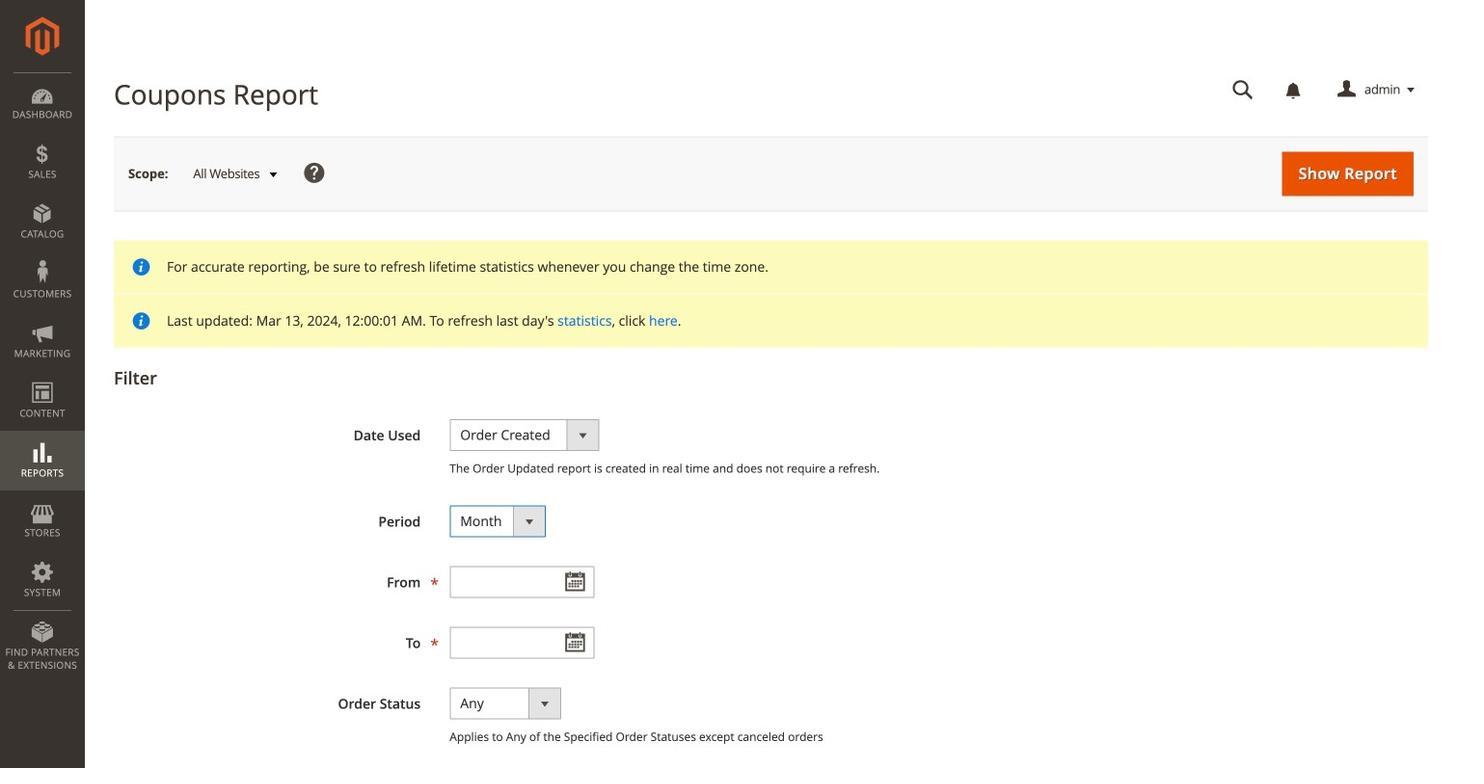 Task type: locate. For each thing, give the bounding box(es) containing it.
None text field
[[1219, 73, 1268, 107], [450, 627, 595, 659], [1219, 73, 1268, 107], [450, 627, 595, 659]]

None text field
[[450, 567, 595, 598]]

menu bar
[[0, 72, 85, 682]]

magento admin panel image
[[26, 16, 59, 56]]



Task type: vqa. For each thing, say whether or not it's contained in the screenshot.
text field
yes



